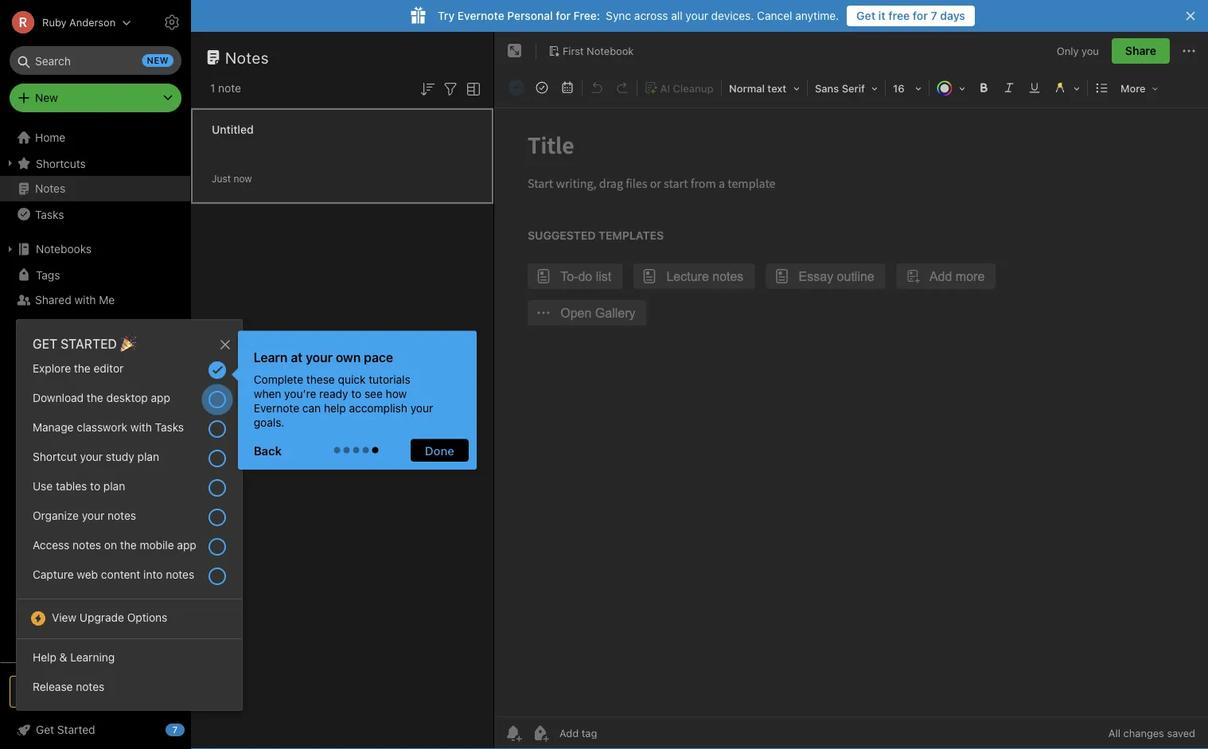 Task type: describe. For each thing, give the bounding box(es) containing it.
only
[[1057, 45, 1079, 57]]

home link
[[0, 125, 191, 150]]

expand note image
[[505, 41, 525, 60]]

only you
[[1057, 45, 1099, 57]]

all
[[1109, 727, 1121, 739]]

upgrade inside "upgrade" "popup button"
[[82, 685, 130, 698]]

share button
[[1112, 38, 1170, 64]]

shared with me
[[35, 293, 115, 306]]

notes right into
[[166, 568, 194, 581]]

the inside "link"
[[120, 538, 137, 551]]

shared
[[35, 293, 71, 306]]

notes down use tables to plan link
[[107, 509, 136, 522]]

access
[[33, 538, 70, 551]]

shortcuts button
[[0, 150, 190, 176]]

learn at your own pace complete these quick tutorials when you're ready to see how evernote can help accomplish your goals.
[[254, 349, 433, 428]]

you
[[1082, 45, 1099, 57]]

started
[[57, 723, 95, 736]]

&
[[59, 650, 67, 663]]

these
[[306, 372, 335, 385]]

done button
[[411, 439, 469, 461]]

content
[[101, 568, 140, 581]]

try evernote personal for free: sync across all your devices. cancel anytime.
[[438, 9, 839, 22]]

all changes saved
[[1109, 727, 1196, 739]]

help
[[324, 401, 346, 414]]

free
[[889, 9, 910, 22]]

cancel
[[757, 9, 792, 22]]

app inside "link"
[[177, 538, 196, 551]]

0 horizontal spatial app
[[151, 391, 170, 404]]

notebook
[[587, 45, 634, 57]]

notes down learning
[[76, 680, 104, 693]]

highlight image
[[1048, 76, 1086, 99]]

more image
[[1115, 76, 1164, 99]]

explore the editor
[[33, 361, 124, 375]]

anytime.
[[795, 9, 839, 22]]

tasks inside the dropdown list menu
[[155, 420, 184, 433]]

organize
[[33, 509, 79, 522]]

capture
[[33, 568, 74, 581]]

font size image
[[888, 76, 927, 99]]

font family image
[[810, 76, 884, 99]]

it
[[879, 9, 886, 22]]

see
[[365, 387, 383, 400]]

first notebook button
[[543, 40, 639, 62]]

ready
[[319, 387, 348, 400]]

settings image
[[162, 13, 181, 32]]

1
[[210, 82, 215, 95]]

done
[[425, 443, 454, 457]]

tutorials
[[369, 372, 411, 385]]

shortcut your study plan link
[[17, 445, 242, 474]]

get it free for 7 days button
[[847, 6, 975, 26]]

for for free:
[[556, 9, 571, 22]]

your right all
[[686, 9, 708, 22]]

tasks button
[[0, 201, 190, 227]]

all
[[671, 9, 683, 22]]

1 note
[[210, 82, 241, 95]]

use tables to plan
[[33, 479, 125, 492]]

started
[[61, 336, 117, 351]]

to inside learn at your own pace complete these quick tutorials when you're ready to see how evernote can help accomplish your goals.
[[351, 387, 362, 400]]

changes
[[1124, 727, 1164, 739]]

bold image
[[973, 76, 995, 99]]

notes inside "link"
[[73, 538, 101, 551]]

the for explore
[[74, 361, 91, 375]]

get started
[[36, 723, 95, 736]]

insert image
[[505, 76, 529, 99]]

options
[[127, 611, 167, 624]]

editor
[[94, 361, 124, 375]]

the for download
[[87, 391, 103, 404]]

home
[[35, 131, 65, 144]]

goals.
[[254, 415, 285, 428]]

quick
[[338, 372, 366, 385]]

me
[[99, 293, 115, 306]]

use
[[33, 479, 53, 492]]

Help and Learning task checklist field
[[0, 717, 191, 743]]

explore the editor link
[[17, 357, 242, 386]]

heading level image
[[724, 76, 806, 99]]

dropdown list menu containing explore the editor
[[17, 357, 242, 606]]

expand notebooks image
[[4, 243, 17, 256]]

get for get it free for 7 days
[[857, 9, 876, 22]]

classwork
[[77, 420, 127, 433]]

download the desktop app
[[33, 391, 170, 404]]

with inside the dropdown list menu
[[130, 420, 152, 433]]

note
[[218, 82, 241, 95]]

shortcut your study plan
[[33, 450, 159, 463]]

🎉
[[120, 336, 133, 351]]

your left study
[[80, 450, 103, 463]]

trash link
[[0, 322, 190, 348]]

just
[[212, 173, 231, 184]]

to inside use tables to plan link
[[90, 479, 100, 492]]

notes link
[[0, 176, 190, 201]]

tree containing home
[[0, 125, 191, 662]]

trash
[[35, 328, 63, 341]]

dropdown list menu containing view upgrade options
[[17, 606, 242, 646]]

underline image
[[1024, 76, 1046, 99]]

release
[[33, 680, 73, 693]]

help
[[33, 650, 56, 663]]



Task type: locate. For each thing, give the bounding box(es) containing it.
share
[[1126, 44, 1157, 57]]

manage classwork with tasks link
[[17, 416, 242, 445]]

upgrade button
[[10, 676, 181, 708]]

capture web content into notes
[[33, 568, 194, 581]]

free:
[[574, 9, 600, 22]]

first notebook
[[563, 45, 634, 57]]

1 vertical spatial with
[[130, 420, 152, 433]]

your down use tables to plan
[[82, 509, 104, 522]]

try
[[438, 9, 455, 22]]

italic image
[[998, 76, 1021, 99]]

accomplish
[[349, 401, 408, 414]]

the down get started 🎉
[[74, 361, 91, 375]]

1 vertical spatial upgrade
[[82, 685, 130, 698]]

at
[[291, 349, 303, 364]]

organize your notes link
[[17, 504, 242, 533]]

0 vertical spatial notes
[[225, 48, 269, 66]]

your up these
[[306, 349, 333, 364]]

get started 🎉
[[33, 336, 133, 351]]

0 vertical spatial app
[[151, 391, 170, 404]]

0 horizontal spatial notes
[[35, 182, 65, 195]]

learning
[[70, 650, 115, 663]]

get left the "started" at left bottom
[[36, 723, 54, 736]]

release notes link
[[17, 675, 242, 704]]

get inside get it free for 7 days button
[[857, 9, 876, 22]]

evernote inside learn at your own pace complete these quick tutorials when you're ready to see how evernote can help accomplish your goals.
[[254, 401, 299, 414]]

learn
[[254, 349, 288, 364]]

with left me
[[74, 293, 96, 306]]

0 horizontal spatial evernote
[[254, 401, 299, 414]]

access notes on the mobile app
[[33, 538, 196, 551]]

for inside button
[[913, 9, 928, 22]]

access notes on the mobile app link
[[17, 533, 242, 563]]

desktop
[[106, 391, 148, 404]]

get it free for 7 days
[[857, 9, 966, 22]]

0 horizontal spatial tasks
[[35, 208, 64, 221]]

1 vertical spatial evernote
[[254, 401, 299, 414]]

download the desktop app link
[[17, 386, 242, 416]]

0 vertical spatial 7
[[931, 9, 937, 22]]

1 vertical spatial tasks
[[155, 420, 184, 433]]

upgrade right view
[[80, 611, 124, 624]]

upgrade down learning
[[82, 685, 130, 698]]

7 inside button
[[931, 9, 937, 22]]

0 horizontal spatial for
[[556, 9, 571, 22]]

to right tables
[[90, 479, 100, 492]]

1 horizontal spatial 7
[[931, 9, 937, 22]]

0 vertical spatial the
[[74, 361, 91, 375]]

get
[[857, 9, 876, 22], [36, 723, 54, 736]]

evernote right try in the left of the page
[[458, 9, 504, 22]]

0 vertical spatial evernote
[[458, 9, 504, 22]]

new button
[[10, 84, 181, 112]]

saved
[[1167, 727, 1196, 739]]

for for 7
[[913, 9, 928, 22]]

manage
[[33, 420, 74, 433]]

7
[[931, 9, 937, 22], [173, 725, 178, 735]]

bulleted list image
[[1091, 76, 1114, 99]]

2 dropdown list menu from the top
[[17, 606, 242, 646]]

tasks down download the desktop app link
[[155, 420, 184, 433]]

for left free:
[[556, 9, 571, 22]]

notebooks
[[36, 242, 92, 256]]

add tag image
[[531, 724, 550, 743]]

just now
[[212, 173, 252, 184]]

1 vertical spatial app
[[177, 538, 196, 551]]

capture web content into notes link
[[17, 563, 242, 592]]

0 vertical spatial plan
[[137, 450, 159, 463]]

help & learning link
[[17, 646, 242, 675]]

into
[[143, 568, 163, 581]]

get for get started
[[36, 723, 54, 736]]

0 horizontal spatial get
[[36, 723, 54, 736]]

use tables to plan link
[[17, 474, 242, 504]]

sync
[[606, 9, 631, 22]]

None search field
[[21, 46, 170, 75]]

app right mobile
[[177, 538, 196, 551]]

1 horizontal spatial tasks
[[155, 420, 184, 433]]

notes up 'note'
[[225, 48, 269, 66]]

notes
[[107, 509, 136, 522], [73, 538, 101, 551], [166, 568, 194, 581], [76, 680, 104, 693]]

0 vertical spatial tasks
[[35, 208, 64, 221]]

app right desktop
[[151, 391, 170, 404]]

tree
[[0, 125, 191, 662]]

plan for shortcut your study plan
[[137, 450, 159, 463]]

app
[[151, 391, 170, 404], [177, 538, 196, 551]]

notes
[[225, 48, 269, 66], [35, 182, 65, 195]]

you're
[[284, 387, 316, 400]]

mobile
[[140, 538, 174, 551]]

evernote
[[458, 9, 504, 22], [254, 401, 299, 414]]

own
[[336, 349, 361, 364]]

0 horizontal spatial to
[[90, 479, 100, 492]]

1 horizontal spatial to
[[351, 387, 362, 400]]

view
[[52, 611, 77, 624]]

help & learning
[[33, 650, 115, 663]]

plan for use tables to plan
[[103, 479, 125, 492]]

1 horizontal spatial for
[[913, 9, 928, 22]]

font color image
[[931, 76, 971, 99]]

shared with me link
[[0, 287, 190, 313]]

1 horizontal spatial app
[[177, 538, 196, 551]]

3 dropdown list menu from the top
[[17, 646, 242, 704]]

notes left the on
[[73, 538, 101, 551]]

upgrade inside view upgrade options link
[[80, 611, 124, 624]]

back
[[254, 443, 282, 457]]

notes inside tree
[[35, 182, 65, 195]]

1 dropdown list menu from the top
[[17, 357, 242, 606]]

devices.
[[711, 9, 754, 22]]

1 horizontal spatial plan
[[137, 450, 159, 463]]

0 vertical spatial with
[[74, 293, 96, 306]]

personal
[[507, 9, 553, 22]]

1 vertical spatial the
[[87, 391, 103, 404]]

new
[[35, 91, 58, 104]]

1 vertical spatial plan
[[103, 479, 125, 492]]

shortcut
[[33, 450, 77, 463]]

shortcuts
[[36, 157, 86, 170]]

1 vertical spatial get
[[36, 723, 54, 736]]

0 vertical spatial get
[[857, 9, 876, 22]]

with down download the desktop app link
[[130, 420, 152, 433]]

for right free
[[913, 9, 928, 22]]

plan right study
[[137, 450, 159, 463]]

7 down release notes link
[[173, 725, 178, 735]]

0 horizontal spatial with
[[74, 293, 96, 306]]

manage classwork with tasks
[[33, 420, 184, 433]]

0 vertical spatial to
[[351, 387, 362, 400]]

0 horizontal spatial plan
[[103, 479, 125, 492]]

1 for from the left
[[556, 9, 571, 22]]

2 for from the left
[[913, 9, 928, 22]]

dropdown list menu
[[17, 357, 242, 606], [17, 606, 242, 646], [17, 646, 242, 704]]

release notes
[[33, 680, 104, 693]]

the right the on
[[120, 538, 137, 551]]

0 horizontal spatial 7
[[173, 725, 178, 735]]

get inside help and learning task checklist field
[[36, 723, 54, 736]]

your down tutorials
[[411, 401, 433, 414]]

to down the quick
[[351, 387, 362, 400]]

web
[[77, 568, 98, 581]]

view upgrade options
[[52, 611, 167, 624]]

1 horizontal spatial notes
[[225, 48, 269, 66]]

tags
[[36, 268, 60, 281]]

task image
[[531, 76, 553, 99]]

1 vertical spatial to
[[90, 479, 100, 492]]

tasks inside button
[[35, 208, 64, 221]]

calendar event image
[[556, 76, 579, 99]]

plan down study
[[103, 479, 125, 492]]

on
[[104, 538, 117, 551]]

tasks up notebooks
[[35, 208, 64, 221]]

tags button
[[0, 262, 190, 287]]

first
[[563, 45, 584, 57]]

untitled
[[212, 123, 254, 136]]

7 inside help and learning task checklist field
[[173, 725, 178, 735]]

upgrade
[[80, 611, 124, 624], [82, 685, 130, 698]]

how
[[386, 387, 407, 400]]

evernote up 'goals.'
[[254, 401, 299, 414]]

note window element
[[494, 32, 1208, 749]]

1 horizontal spatial with
[[130, 420, 152, 433]]

1 horizontal spatial get
[[857, 9, 876, 22]]

across
[[634, 9, 668, 22]]

dropdown list menu containing help & learning
[[17, 646, 242, 704]]

2 vertical spatial the
[[120, 538, 137, 551]]

get left it
[[857, 9, 876, 22]]

download
[[33, 391, 84, 404]]

1 horizontal spatial evernote
[[458, 9, 504, 22]]

0 vertical spatial upgrade
[[80, 611, 124, 624]]

Search text field
[[21, 46, 170, 75]]

notes down shortcuts
[[35, 182, 65, 195]]

7 left days
[[931, 9, 937, 22]]

notebooks link
[[0, 236, 190, 262]]

1 vertical spatial notes
[[35, 182, 65, 195]]

the up classwork
[[87, 391, 103, 404]]

1 vertical spatial 7
[[173, 725, 178, 735]]

now
[[234, 173, 252, 184]]

days
[[940, 9, 966, 22]]

Note Editor text field
[[494, 108, 1208, 716]]

add a reminder image
[[504, 724, 523, 743]]



Task type: vqa. For each thing, say whether or not it's contained in the screenshot.
tab list for Recently Captured
no



